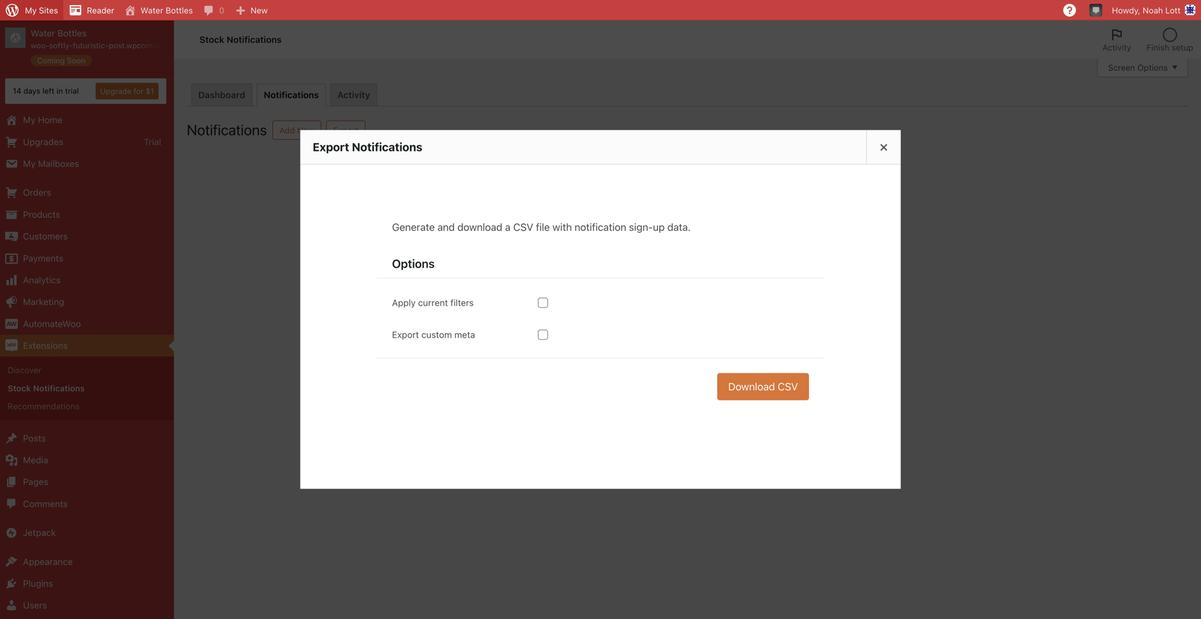 Task type: vqa. For each thing, say whether or not it's contained in the screenshot.
Dashboard
yes



Task type: describe. For each thing, give the bounding box(es) containing it.
analytics
[[23, 275, 61, 285]]

bottles for water bottles
[[166, 5, 193, 15]]

payments link
[[0, 248, 174, 269]]

my mailboxes link
[[0, 153, 174, 175]]

upgrade
[[100, 87, 131, 96]]

setup
[[1172, 43, 1194, 52]]

howdy,
[[1113, 5, 1141, 15]]

data.
[[668, 221, 691, 233]]

toolbar navigation
[[0, 0, 1202, 23]]

filters
[[451, 298, 474, 308]]

recommendations
[[8, 402, 80, 411]]

my mailboxes
[[23, 158, 79, 169]]

softly-
[[49, 41, 73, 50]]

trial
[[65, 87, 79, 95]]

notifications down new link
[[227, 34, 282, 45]]

orders
[[23, 187, 51, 198]]

generate and download a csv file with notification sign-up data.
[[392, 221, 691, 233]]

extensions
[[23, 340, 68, 351]]

1 vertical spatial activity
[[338, 90, 370, 100]]

csv inside button
[[778, 381, 799, 393]]

0 vertical spatial stock
[[200, 34, 224, 45]]

water for water bottles
[[141, 5, 163, 15]]

activity button
[[1095, 20, 1140, 59]]

users link
[[0, 595, 174, 617]]

sites
[[39, 5, 58, 15]]

options
[[392, 257, 435, 271]]

stock notifications link
[[0, 379, 174, 397]]

jetpack link
[[0, 522, 174, 544]]

posts link
[[0, 428, 174, 450]]

pages link
[[0, 471, 174, 493]]

my home
[[23, 115, 62, 125]]

Export custom meta checkbox
[[538, 330, 549, 340]]

payments
[[23, 253, 63, 264]]

media link
[[0, 450, 174, 471]]

days
[[23, 87, 40, 95]]

activity link
[[331, 84, 377, 106]]

woo-
[[31, 41, 49, 50]]

my sites
[[25, 5, 58, 15]]

automatewoo
[[23, 319, 81, 329]]

futuristic-
[[73, 41, 109, 50]]

notification
[[575, 221, 627, 233]]

file
[[536, 221, 550, 233]]

$1
[[146, 87, 154, 96]]

plugins
[[23, 579, 53, 589]]

marketing
[[23, 297, 64, 307]]

finish
[[1147, 43, 1170, 52]]

download
[[458, 221, 503, 233]]

upgrade for $1
[[100, 87, 154, 96]]

main menu navigation
[[0, 20, 197, 619]]

notification image
[[1092, 4, 1102, 15]]

finish setup button
[[1140, 20, 1202, 59]]

products link
[[0, 204, 174, 226]]

media
[[23, 455, 48, 466]]

new link
[[230, 0, 273, 20]]

home
[[38, 115, 62, 125]]

meta
[[455, 330, 475, 340]]

1 horizontal spatial stock notifications
[[200, 34, 282, 45]]

and
[[438, 221, 455, 233]]

customers link
[[0, 226, 174, 248]]

export for export custom meta
[[392, 330, 419, 340]]

activity inside button
[[1103, 43, 1132, 52]]

water bottles link
[[119, 0, 198, 20]]

0
[[219, 5, 224, 15]]

analytics link
[[0, 269, 174, 291]]

with
[[553, 221, 572, 233]]

water bottles woo-softly-futuristic-post.wpcomstaging.com coming soon
[[31, 28, 197, 65]]

notifications inside "link"
[[264, 90, 319, 100]]

in
[[57, 87, 63, 95]]

download csv
[[729, 381, 799, 393]]

comments
[[23, 499, 68, 509]]

automatewoo link
[[0, 313, 174, 335]]

recommendations link
[[0, 397, 174, 416]]

pages
[[23, 477, 48, 487]]

stock inside main menu navigation
[[8, 384, 31, 393]]

export for export notifications
[[313, 140, 349, 154]]

export custom meta
[[392, 330, 475, 340]]

export link
[[326, 121, 366, 140]]

14 days left in trial
[[13, 87, 79, 95]]

0 vertical spatial csv
[[514, 221, 534, 233]]

howdy, noah lott
[[1113, 5, 1181, 15]]

bottles for water bottles woo-softly-futuristic-post.wpcomstaging.com coming soon
[[58, 28, 87, 38]]



Task type: locate. For each thing, give the bounding box(es) containing it.
0 horizontal spatial csv
[[514, 221, 534, 233]]

my for my mailboxes
[[23, 158, 36, 169]]

1 vertical spatial new
[[297, 125, 315, 135]]

users
[[23, 600, 47, 611]]

new right 0
[[251, 5, 268, 15]]

my sites link
[[0, 0, 63, 20]]

posts
[[23, 433, 46, 444]]

1 vertical spatial bottles
[[58, 28, 87, 38]]

comments link
[[0, 493, 174, 515]]

reader
[[87, 5, 114, 15]]

new right add
[[297, 125, 315, 135]]

my inside toolbar navigation
[[25, 5, 37, 15]]

download
[[729, 381, 775, 393]]

Apply current filters checkbox
[[538, 298, 549, 308]]

0 vertical spatial water
[[141, 5, 163, 15]]

1 horizontal spatial water
[[141, 5, 163, 15]]

water
[[141, 5, 163, 15], [31, 28, 55, 38]]

my
[[25, 5, 37, 15], [23, 115, 36, 125], [23, 158, 36, 169]]

bottles inside toolbar navigation
[[166, 5, 193, 15]]

notifications down dashboard
[[187, 121, 267, 139]]

0 vertical spatial bottles
[[166, 5, 193, 15]]

water inside water bottles woo-softly-futuristic-post.wpcomstaging.com coming soon
[[31, 28, 55, 38]]

main content containing export notifications
[[300, 130, 901, 489]]

0 horizontal spatial new
[[251, 5, 268, 15]]

1 vertical spatial export
[[313, 140, 349, 154]]

extensions link
[[0, 335, 174, 357]]

1 horizontal spatial csv
[[778, 381, 799, 393]]

my left the sites
[[25, 5, 37, 15]]

my for my home
[[23, 115, 36, 125]]

2 vertical spatial my
[[23, 158, 36, 169]]

notifications up recommendations
[[33, 384, 85, 393]]

notifications down the 'export' 'link'
[[352, 140, 423, 154]]

0 horizontal spatial water
[[31, 28, 55, 38]]

add new
[[280, 125, 315, 135]]

0 vertical spatial my
[[25, 5, 37, 15]]

1 vertical spatial csv
[[778, 381, 799, 393]]

discover
[[8, 366, 41, 375]]

appearance link
[[0, 551, 174, 573]]

1 horizontal spatial bottles
[[166, 5, 193, 15]]

my left home
[[23, 115, 36, 125]]

stock down discover
[[8, 384, 31, 393]]

my down upgrades
[[23, 158, 36, 169]]

stock notifications down new link
[[200, 34, 282, 45]]

a
[[505, 221, 511, 233]]

water up 'woo-'
[[31, 28, 55, 38]]

water for water bottles woo-softly-futuristic-post.wpcomstaging.com coming soon
[[31, 28, 55, 38]]

custom
[[422, 330, 452, 340]]

notifications
[[227, 34, 282, 45], [264, 90, 319, 100], [187, 121, 267, 139], [352, 140, 423, 154], [33, 384, 85, 393]]

coming
[[37, 56, 65, 65]]

export up export notifications
[[333, 125, 359, 135]]

1 horizontal spatial stock
[[200, 34, 224, 45]]

tab list containing activity
[[1095, 20, 1202, 59]]

bottles left 0 link
[[166, 5, 193, 15]]

0 horizontal spatial bottles
[[58, 28, 87, 38]]

1 vertical spatial stock notifications
[[8, 384, 85, 393]]

bottles
[[166, 5, 193, 15], [58, 28, 87, 38]]

stock notifications up recommendations
[[8, 384, 85, 393]]

up
[[653, 221, 665, 233]]

plugins link
[[0, 573, 174, 595]]

sign-
[[629, 221, 653, 233]]

current
[[418, 298, 448, 308]]

apply current filters
[[392, 298, 474, 308]]

bottles up softly-
[[58, 28, 87, 38]]

notifications inside main content
[[352, 140, 423, 154]]

jetpack
[[23, 528, 56, 538]]

post.wpcomstaging.com
[[109, 41, 197, 50]]

csv right a
[[514, 221, 534, 233]]

export notifications
[[313, 140, 423, 154]]

new
[[251, 5, 268, 15], [297, 125, 315, 135]]

finish setup
[[1147, 43, 1194, 52]]

1 vertical spatial stock
[[8, 384, 31, 393]]

water bottles
[[141, 5, 193, 15]]

upgrade for $1 button
[[96, 83, 159, 100]]

apply
[[392, 298, 416, 308]]

add
[[280, 125, 295, 135]]

0 horizontal spatial stock
[[8, 384, 31, 393]]

2 vertical spatial export
[[392, 330, 419, 340]]

generate
[[392, 221, 435, 233]]

stock down 0 link
[[200, 34, 224, 45]]

dashboard link
[[191, 84, 252, 106]]

0 horizontal spatial activity
[[338, 90, 370, 100]]

0 horizontal spatial stock notifications
[[8, 384, 85, 393]]

notifications link
[[257, 84, 326, 107]]

stock notifications
[[200, 34, 282, 45], [8, 384, 85, 393]]

new inside toolbar navigation
[[251, 5, 268, 15]]

0 vertical spatial new
[[251, 5, 268, 15]]

my home link
[[0, 109, 174, 131]]

for
[[134, 87, 144, 96]]

my for my sites
[[25, 5, 37, 15]]

export for export
[[333, 125, 359, 135]]

0 vertical spatial export
[[333, 125, 359, 135]]

activity up the 'export' 'link'
[[338, 90, 370, 100]]

0 link
[[198, 0, 230, 20]]

stock
[[200, 34, 224, 45], [8, 384, 31, 393]]

0 vertical spatial stock notifications
[[200, 34, 282, 45]]

customers
[[23, 231, 68, 242]]

water inside toolbar navigation
[[141, 5, 163, 15]]

0 vertical spatial activity
[[1103, 43, 1132, 52]]

export left custom
[[392, 330, 419, 340]]

export inside 'link'
[[333, 125, 359, 135]]

products
[[23, 209, 60, 220]]

marketing link
[[0, 291, 174, 313]]

notifications up add
[[264, 90, 319, 100]]

csv
[[514, 221, 534, 233], [778, 381, 799, 393]]

add new link
[[273, 121, 322, 140]]

14
[[13, 87, 21, 95]]

reader link
[[63, 0, 119, 20]]

1 vertical spatial water
[[31, 28, 55, 38]]

activity down howdy,
[[1103, 43, 1132, 52]]

main content
[[300, 130, 901, 489]]

1 horizontal spatial new
[[297, 125, 315, 135]]

noah
[[1143, 5, 1164, 15]]

stock notifications inside main menu navigation
[[8, 384, 85, 393]]

appearance
[[23, 557, 73, 567]]

soon
[[67, 56, 86, 65]]

1 vertical spatial my
[[23, 115, 36, 125]]

export
[[333, 125, 359, 135], [313, 140, 349, 154], [392, 330, 419, 340]]

csv right download
[[778, 381, 799, 393]]

dashboard
[[198, 90, 245, 100]]

download csv button
[[718, 373, 810, 401]]

export down the 'export' 'link'
[[313, 140, 349, 154]]

upgrades link
[[0, 131, 174, 153]]

water up "post.wpcomstaging.com"
[[141, 5, 163, 15]]

lott
[[1166, 5, 1181, 15]]

notifications inside main menu navigation
[[33, 384, 85, 393]]

discover link
[[0, 361, 174, 379]]

left
[[43, 87, 54, 95]]

my inside 'link'
[[23, 158, 36, 169]]

1 horizontal spatial activity
[[1103, 43, 1132, 52]]

tab list
[[1095, 20, 1202, 59]]

bottles inside water bottles woo-softly-futuristic-post.wpcomstaging.com coming soon
[[58, 28, 87, 38]]

orders link
[[0, 182, 174, 204]]



